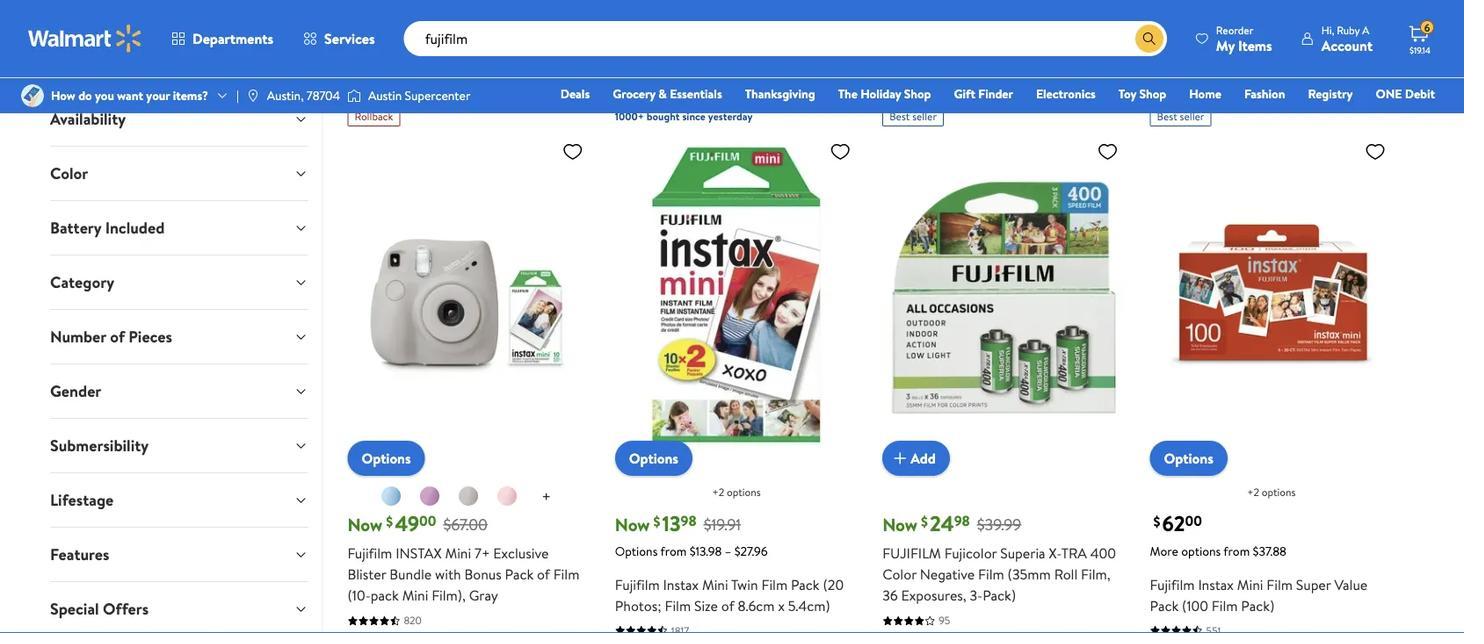 Task type: describe. For each thing, give the bounding box(es) containing it.
options for $19.91
[[629, 449, 678, 468]]

toy shop
[[1119, 85, 1167, 102]]

$ for 13
[[654, 512, 661, 531]]

seller for $39.99
[[912, 109, 937, 124]]

exclusive
[[493, 544, 549, 563]]

 image for austin, 78704
[[246, 89, 260, 103]]

tra
[[1061, 544, 1087, 563]]

00 inside now $ 49 00 $67.00 fujifilm instax mini 7+ exclusive blister bundle with bonus pack of film (10-pack mini film), gray
[[419, 511, 436, 531]]

grocery
[[613, 85, 656, 102]]

options link for 49
[[348, 441, 425, 476]]

fujifilm instax mini 7+ exclusive blister bundle with bonus pack of film (10-pack mini film), gray image
[[348, 134, 590, 462]]

pickup
[[615, 20, 645, 34]]

best seller for $39.99
[[890, 109, 937, 124]]

fujifilm for $19.91
[[615, 575, 660, 594]]

lavender image
[[419, 486, 441, 507]]

reorder
[[1216, 22, 1254, 37]]

 image for how do you want your items?
[[21, 84, 44, 107]]

thanksgiving
[[745, 85, 815, 102]]

now for 49
[[348, 512, 383, 537]]

95
[[939, 613, 950, 628]]

more options from $37.88
[[1150, 543, 1287, 560]]

options for 62
[[1262, 485, 1296, 499]]

add to favorites list, fujifilm instax mini 7+ exclusive blister bundle with bonus pack of film (10-pack mini film), gray image
[[562, 141, 583, 163]]

add to favorites list, fujifilm instax mini twin film pack (20 photos; film size of 8.6cm x 5.4cm) image
[[830, 141, 851, 163]]

x
[[778, 596, 785, 616]]

exposures,
[[901, 586, 966, 605]]

film inside 'now $ 24 98 $39.99 fujifilm fujicolor superia x-tra 400 color negative film (35mm roll film, 36 exposures, 3-pack)'
[[978, 565, 1004, 584]]

hi,
[[1322, 22, 1334, 37]]

fujifilm fujicolor superia x-tra 400 color negative film (35mm roll film, 36 exposures, 3-pack) image
[[883, 134, 1126, 462]]

negative
[[920, 565, 975, 584]]

best for 62
[[1157, 109, 1177, 124]]

$ for 24
[[921, 512, 928, 531]]

the
[[838, 85, 858, 102]]

supercenter
[[405, 87, 471, 104]]

fujifilm for 62
[[1150, 575, 1195, 594]]

fujifilm instax mini film super value pack (100 film pack) image
[[1150, 134, 1393, 462]]

number of pieces tab
[[36, 310, 322, 364]]

austin
[[368, 87, 402, 104]]

instax for $19.91
[[663, 575, 699, 594]]

special offers tab
[[36, 583, 322, 634]]

(100
[[1182, 596, 1208, 616]]

home link
[[1181, 84, 1230, 103]]

holiday
[[861, 85, 901, 102]]

shipping, arrives in 3+ days
[[615, 49, 738, 64]]

add to favorites list, fujifilm instax mini film super value pack (100 film pack) image
[[1365, 141, 1386, 163]]

with
[[435, 565, 461, 584]]

your
[[146, 87, 170, 104]]

mini inside fujifilm instax mini twin film pack (20 photos; film size of 8.6cm x 5.4cm)
[[702, 575, 728, 594]]

62
[[1162, 509, 1185, 538]]

auto-
[[679, 74, 703, 89]]

|
[[236, 87, 239, 104]]

special
[[50, 599, 99, 621]]

light gray image
[[458, 486, 479, 507]]

$19.14
[[1410, 44, 1431, 56]]

fujifilm inside now $ 49 00 $67.00 fujifilm instax mini 7+ exclusive blister bundle with bonus pack of film (10-pack mini film), gray
[[348, 544, 392, 563]]

departments
[[192, 29, 273, 48]]

hi, ruby a account
[[1322, 22, 1373, 55]]

today delivery today free shipping, arrives in 3+ days
[[348, 9, 492, 54]]

film right (100
[[1212, 596, 1238, 616]]

special offers button
[[36, 583, 322, 634]]

fashion
[[1245, 85, 1285, 102]]

battery included button
[[36, 201, 322, 255]]

days inside today delivery today free shipping, arrives in 3+ days
[[472, 39, 492, 54]]

$ 62 00
[[1154, 509, 1202, 538]]

of inside now $ 49 00 $67.00 fujifilm instax mini 7+ exclusive blister bundle with bonus pack of film (10-pack mini film), gray
[[537, 565, 550, 584]]

$37.88
[[1253, 543, 1287, 560]]

from inside now $ 13 98 $19.91 options from $13.98 – $27.96
[[660, 543, 687, 560]]

add to cart image
[[890, 448, 911, 469]]

98 for 24
[[954, 511, 970, 531]]

availability tab
[[36, 92, 322, 146]]

color tab
[[36, 147, 322, 200]]

light pink image
[[497, 486, 518, 507]]

in inside today delivery today free shipping, arrives in 3+ days
[[446, 39, 455, 54]]

features button
[[36, 528, 322, 582]]

home
[[1189, 85, 1222, 102]]

add button
[[883, 441, 950, 476]]

free
[[348, 39, 368, 54]]

3+ inside today delivery today free shipping, arrives in 3+ days
[[457, 39, 469, 54]]

reorder my items
[[1216, 22, 1272, 55]]

1 horizontal spatial 3+
[[703, 49, 715, 64]]

features
[[50, 544, 109, 566]]

grocery & essentials link
[[605, 84, 730, 103]]

seller for 62
[[1180, 109, 1204, 124]]

Search search field
[[404, 21, 1167, 56]]

superia
[[1000, 544, 1046, 563]]

number of pieces button
[[36, 310, 322, 364]]

(20
[[823, 575, 844, 594]]

pack) inside fujifilm instax mini film super value pack (100 film pack)
[[1241, 596, 1275, 616]]

ruby
[[1337, 22, 1360, 37]]

bundle
[[390, 565, 432, 584]]

the holiday shop
[[838, 85, 931, 102]]

gift
[[954, 85, 976, 102]]

2 from from the left
[[1224, 543, 1250, 560]]

services button
[[288, 18, 390, 60]]

blue image
[[381, 486, 402, 507]]

3 options link from the left
[[1150, 441, 1228, 476]]

$39.99
[[977, 514, 1021, 536]]

shipping,
[[615, 49, 657, 64]]

$ for 49
[[386, 512, 393, 531]]

film inside now $ 49 00 $67.00 fujifilm instax mini 7+ exclusive blister bundle with bonus pack of film (10-pack mini film), gray
[[553, 565, 580, 584]]

search icon image
[[1142, 32, 1156, 46]]

instax for 62
[[1198, 575, 1234, 594]]

battery included
[[50, 217, 165, 239]]

special offers
[[50, 599, 149, 621]]

78704
[[307, 87, 340, 104]]

do
[[78, 87, 92, 104]]

one debit link
[[1368, 84, 1443, 103]]

(10-
[[348, 586, 371, 605]]

color button
[[36, 147, 322, 200]]

+2 options for 62
[[1247, 485, 1296, 499]]

options link for 13
[[615, 441, 693, 476]]

$27.96
[[734, 543, 768, 560]]

the holiday shop link
[[830, 84, 939, 103]]

new! get auto-delivery
[[633, 74, 740, 89]]

roll
[[1054, 565, 1078, 584]]

today right pickup
[[648, 20, 674, 34]]

today up shipping, on the top
[[403, 9, 429, 24]]

toy shop link
[[1111, 84, 1174, 103]]

submersibility
[[50, 435, 149, 457]]

+ button
[[528, 483, 565, 511]]

availability
[[50, 108, 126, 130]]

twin
[[731, 575, 758, 594]]

fujifilm
[[883, 544, 941, 563]]

pieces
[[129, 326, 172, 348]]

49
[[395, 509, 419, 538]]

1 horizontal spatial days
[[718, 49, 738, 64]]

blister
[[348, 565, 386, 584]]

add
[[911, 449, 936, 468]]

toy
[[1119, 85, 1137, 102]]



Task type: vqa. For each thing, say whether or not it's contained in the screenshot.
middle Thornton
no



Task type: locate. For each thing, give the bounding box(es) containing it.
0 horizontal spatial instax
[[663, 575, 699, 594]]

 image up rollback
[[347, 87, 361, 105]]

options link up the $ 62 00
[[1150, 441, 1228, 476]]

+2 up the $19.91
[[712, 485, 724, 499]]

5.4cm)
[[788, 596, 830, 616]]

best
[[890, 109, 910, 124], [1157, 109, 1177, 124]]

options up 13
[[629, 449, 678, 468]]

included
[[105, 217, 165, 239]]

pack up '5.4cm)'
[[791, 575, 820, 594]]

fujifilm instax mini twin film pack (20 photos; film size of 8.6cm x 5.4cm) image
[[615, 134, 858, 462]]

best for $39.99
[[890, 109, 910, 124]]

1 horizontal spatial +2 options
[[1247, 485, 1296, 499]]

instax inside fujifilm instax mini film super value pack (100 film pack)
[[1198, 575, 1234, 594]]

seller down the holiday shop link
[[912, 109, 937, 124]]

2 best seller from the left
[[1157, 109, 1204, 124]]

0 horizontal spatial pack)
[[983, 586, 1016, 605]]

film,
[[1081, 565, 1111, 584]]

a
[[1362, 22, 1369, 37]]

98 up fujicolor
[[954, 511, 970, 531]]

size
[[694, 596, 718, 616]]

0 vertical spatial color
[[50, 163, 88, 185]]

how do you want your items?
[[51, 87, 208, 104]]

2 instax from the left
[[1198, 575, 1234, 594]]

battery included tab
[[36, 201, 322, 255]]

best down toy shop
[[1157, 109, 1177, 124]]

pack) down the $37.88
[[1241, 596, 1275, 616]]

+2 options up the $19.91
[[712, 485, 761, 499]]

pack) inside 'now $ 24 98 $39.99 fujifilm fujicolor superia x-tra 400 color negative film (35mm roll film, 36 exposures, 3-pack)'
[[983, 586, 1016, 605]]

shop right toy
[[1140, 85, 1167, 102]]

1 98 from the left
[[681, 511, 697, 531]]

rollback
[[355, 109, 393, 124]]

1 00 from the left
[[419, 511, 436, 531]]

austin supercenter
[[368, 87, 471, 104]]

1 horizontal spatial of
[[537, 565, 550, 584]]

shop right holiday
[[904, 85, 931, 102]]

2 now from the left
[[615, 512, 650, 537]]

36
[[883, 586, 898, 605]]

1 horizontal spatial from
[[1224, 543, 1250, 560]]

submersibility button
[[36, 419, 322, 473]]

1 $ from the left
[[386, 512, 393, 531]]

in
[[446, 39, 455, 54], [692, 49, 701, 64]]

1 best seller from the left
[[890, 109, 937, 124]]

gray
[[469, 586, 498, 605]]

now $ 24 98 $39.99 fujifilm fujicolor superia x-tra 400 color negative film (35mm roll film, 36 exposures, 3-pack)
[[883, 509, 1116, 605]]

1 horizontal spatial color
[[883, 565, 917, 584]]

now up fujifilm
[[883, 512, 918, 537]]

best seller down 'the holiday shop'
[[890, 109, 937, 124]]

film up 3-
[[978, 565, 1004, 584]]

now inside now $ 13 98 $19.91 options from $13.98 – $27.96
[[615, 512, 650, 537]]

 image
[[21, 84, 44, 107], [347, 87, 361, 105], [246, 89, 260, 103]]

of down exclusive
[[537, 565, 550, 584]]

fujifilm up blister
[[348, 544, 392, 563]]

+2 options up the $37.88
[[1247, 485, 1296, 499]]

of inside dropdown button
[[110, 326, 125, 348]]

walmart image
[[28, 25, 142, 53]]

3 now from the left
[[883, 512, 918, 537]]

features tab
[[36, 528, 322, 582]]

0 horizontal spatial  image
[[21, 84, 44, 107]]

2 00 from the left
[[1185, 511, 1202, 531]]

$ inside the $ 62 00
[[1154, 512, 1161, 531]]

1 instax from the left
[[663, 575, 699, 594]]

Walmart Site-Wide search field
[[404, 21, 1167, 56]]

1 horizontal spatial 98
[[954, 511, 970, 531]]

&
[[659, 85, 667, 102]]

0 horizontal spatial best
[[890, 109, 910, 124]]

want
[[117, 87, 143, 104]]

0 horizontal spatial shop
[[904, 85, 931, 102]]

2 best from the left
[[1157, 109, 1177, 124]]

2 seller from the left
[[1180, 109, 1204, 124]]

mini up size
[[702, 575, 728, 594]]

thanksgiving link
[[737, 84, 823, 103]]

 image right |
[[246, 89, 260, 103]]

deals link
[[553, 84, 598, 103]]

film left super
[[1267, 575, 1293, 594]]

arrives right shipping, on the top
[[413, 39, 444, 54]]

in up supercenter
[[446, 39, 455, 54]]

13
[[662, 509, 681, 538]]

fujifilm inside fujifilm instax mini twin film pack (20 photos; film size of 8.6cm x 5.4cm)
[[615, 575, 660, 594]]

mini inside fujifilm instax mini film super value pack (100 film pack)
[[1237, 575, 1263, 594]]

from left the $37.88
[[1224, 543, 1250, 560]]

1 horizontal spatial 00
[[1185, 511, 1202, 531]]

4 $ from the left
[[1154, 512, 1161, 531]]

best seller down home link
[[1157, 109, 1204, 124]]

0 horizontal spatial 98
[[681, 511, 697, 531]]

offers
[[103, 599, 149, 621]]

pickup today
[[615, 20, 674, 34]]

electronics link
[[1028, 84, 1104, 103]]

film down + dropdown button
[[553, 565, 580, 584]]

options up the $37.88
[[1262, 485, 1296, 499]]

1 +2 options from the left
[[712, 485, 761, 499]]

2 horizontal spatial options link
[[1150, 441, 1228, 476]]

best down 'the holiday shop'
[[890, 109, 910, 124]]

2 +2 options from the left
[[1247, 485, 1296, 499]]

3+ up supercenter
[[457, 39, 469, 54]]

color inside 'now $ 24 98 $39.99 fujifilm fujicolor superia x-tra 400 color negative film (35mm roll film, 36 exposures, 3-pack)'
[[883, 565, 917, 584]]

2 vertical spatial of
[[721, 596, 734, 616]]

98 for 13
[[681, 511, 697, 531]]

$ inside now $ 13 98 $19.91 options from $13.98 – $27.96
[[654, 512, 661, 531]]

add to favorites list, fujifilm fujicolor superia x-tra 400 color negative film (35mm roll film, 36 exposures, 3-pack) image
[[1097, 141, 1118, 163]]

1 shop from the left
[[904, 85, 931, 102]]

0 horizontal spatial of
[[110, 326, 125, 348]]

$ inside 'now $ 24 98 $39.99 fujifilm fujicolor superia x-tra 400 color negative film (35mm roll film, 36 exposures, 3-pack)'
[[921, 512, 928, 531]]

0 horizontal spatial 00
[[419, 511, 436, 531]]

0 horizontal spatial best seller
[[890, 109, 937, 124]]

from down 13
[[660, 543, 687, 560]]

of left pieces
[[110, 326, 125, 348]]

best seller for 62
[[1157, 109, 1204, 124]]

0 horizontal spatial +2 options
[[712, 485, 761, 499]]

–
[[725, 543, 732, 560]]

how
[[51, 87, 75, 104]]

you
[[95, 87, 114, 104]]

2 options link from the left
[[615, 441, 693, 476]]

1 horizontal spatial instax
[[1198, 575, 1234, 594]]

$ left the "24"
[[921, 512, 928, 531]]

today right delivery
[[388, 24, 414, 39]]

availability button
[[36, 92, 322, 146]]

1 horizontal spatial options link
[[615, 441, 693, 476]]

1 horizontal spatial in
[[692, 49, 701, 64]]

1 horizontal spatial shop
[[1140, 85, 1167, 102]]

options up photos;
[[615, 543, 658, 560]]

instax up (100
[[1198, 575, 1234, 594]]

value
[[1335, 575, 1368, 594]]

1 options link from the left
[[348, 441, 425, 476]]

now $ 13 98 $19.91 options from $13.98 – $27.96
[[615, 509, 768, 560]]

pack left (100
[[1150, 596, 1179, 616]]

2 horizontal spatial now
[[883, 512, 918, 537]]

x-
[[1049, 544, 1061, 563]]

fujifilm up (100
[[1150, 575, 1195, 594]]

gender tab
[[36, 365, 322, 418]]

registry
[[1308, 85, 1353, 102]]

arrives up get
[[659, 49, 690, 64]]

0 horizontal spatial pack
[[505, 565, 534, 584]]

1000+ bought since yesterday
[[615, 109, 753, 124]]

options link
[[348, 441, 425, 476], [615, 441, 693, 476], [1150, 441, 1228, 476]]

fujifilm up photos;
[[615, 575, 660, 594]]

1 horizontal spatial  image
[[246, 89, 260, 103]]

instax up size
[[663, 575, 699, 594]]

3+ up delivery
[[703, 49, 715, 64]]

options link up 13
[[615, 441, 693, 476]]

820
[[404, 613, 422, 628]]

2 horizontal spatial options
[[1262, 485, 1296, 499]]

2 horizontal spatial of
[[721, 596, 734, 616]]

options for $67.00
[[362, 449, 411, 468]]

super
[[1296, 575, 1331, 594]]

of right size
[[721, 596, 734, 616]]

mini down bundle
[[402, 586, 428, 605]]

film
[[553, 565, 580, 584], [978, 565, 1004, 584], [762, 575, 788, 594], [1267, 575, 1293, 594], [665, 596, 691, 616], [1212, 596, 1238, 616]]

+
[[542, 486, 551, 508]]

1 +2 from the left
[[712, 485, 724, 499]]

film up x
[[762, 575, 788, 594]]

98
[[681, 511, 697, 531], [954, 511, 970, 531]]

2 +2 from the left
[[1247, 485, 1259, 499]]

$13.98
[[690, 543, 722, 560]]

1 from from the left
[[660, 543, 687, 560]]

1 best from the left
[[890, 109, 910, 124]]

1 horizontal spatial seller
[[1180, 109, 1204, 124]]

pack inside fujifilm instax mini film super value pack (100 film pack)
[[1150, 596, 1179, 616]]

submersibility tab
[[36, 419, 322, 473]]

0 horizontal spatial options link
[[348, 441, 425, 476]]

+2 for 62
[[1247, 485, 1259, 499]]

yesterday
[[708, 109, 753, 124]]

98 inside now $ 13 98 $19.91 options from $13.98 – $27.96
[[681, 511, 697, 531]]

lifestage button
[[36, 474, 322, 527]]

00 up more options from $37.88
[[1185, 511, 1202, 531]]

services
[[324, 29, 375, 48]]

now for 13
[[615, 512, 650, 537]]

2 horizontal spatial  image
[[347, 87, 361, 105]]

00 inside the $ 62 00
[[1185, 511, 1202, 531]]

austin, 78704
[[267, 87, 340, 104]]

options
[[362, 449, 411, 468], [629, 449, 678, 468], [1164, 449, 1214, 468], [615, 543, 658, 560]]

$67.00
[[443, 514, 488, 536]]

film left size
[[665, 596, 691, 616]]

1 horizontal spatial arrives
[[659, 49, 690, 64]]

options for 62
[[1164, 449, 1214, 468]]

options up the $19.91
[[727, 485, 761, 499]]

pack)
[[983, 586, 1016, 605], [1241, 596, 1275, 616]]

photos;
[[615, 596, 662, 616]]

$
[[386, 512, 393, 531], [654, 512, 661, 531], [921, 512, 928, 531], [1154, 512, 1161, 531]]

$ left 62
[[1154, 512, 1161, 531]]

instax inside fujifilm instax mini twin film pack (20 photos; film size of 8.6cm x 5.4cm)
[[663, 575, 699, 594]]

2 shop from the left
[[1140, 85, 1167, 102]]

color inside dropdown button
[[50, 163, 88, 185]]

1 now from the left
[[348, 512, 383, 537]]

0 horizontal spatial days
[[472, 39, 492, 54]]

options up blue image
[[362, 449, 411, 468]]

0 horizontal spatial +2
[[712, 485, 724, 499]]

fujicolor
[[945, 544, 997, 563]]

0 horizontal spatial seller
[[912, 109, 937, 124]]

gender button
[[36, 365, 322, 418]]

2 horizontal spatial pack
[[1150, 596, 1179, 616]]

400
[[1090, 544, 1116, 563]]

mini down the $37.88
[[1237, 575, 1263, 594]]

of inside fujifilm instax mini twin film pack (20 photos; film size of 8.6cm x 5.4cm)
[[721, 596, 734, 616]]

1 horizontal spatial now
[[615, 512, 650, 537]]

now left 13
[[615, 512, 650, 537]]

0 horizontal spatial arrives
[[413, 39, 444, 54]]

pack down exclusive
[[505, 565, 534, 584]]

98 left the $19.91
[[681, 511, 697, 531]]

+2 options for $19.91
[[712, 485, 761, 499]]

0 horizontal spatial in
[[446, 39, 455, 54]]

fujifilm inside fujifilm instax mini film super value pack (100 film pack)
[[1150, 575, 1195, 594]]

1 horizontal spatial best
[[1157, 109, 1177, 124]]

pack inside fujifilm instax mini twin film pack (20 photos; film size of 8.6cm x 5.4cm)
[[791, 575, 820, 594]]

2 98 from the left
[[954, 511, 970, 531]]

1 vertical spatial of
[[537, 565, 550, 584]]

 image for austin supercenter
[[347, 87, 361, 105]]

color up battery
[[50, 163, 88, 185]]

options link up blue image
[[348, 441, 425, 476]]

1 horizontal spatial pack
[[791, 575, 820, 594]]

1 horizontal spatial best seller
[[1157, 109, 1204, 124]]

 image left how
[[21, 84, 44, 107]]

fujifilm
[[348, 544, 392, 563], [615, 575, 660, 594], [1150, 575, 1195, 594]]

1 horizontal spatial +2
[[1247, 485, 1259, 499]]

0 horizontal spatial fujifilm
[[348, 544, 392, 563]]

(35mm
[[1008, 565, 1051, 584]]

number
[[50, 326, 106, 348]]

more
[[1150, 543, 1179, 560]]

0 vertical spatial of
[[110, 326, 125, 348]]

options inside now $ 13 98 $19.91 options from $13.98 – $27.96
[[615, 543, 658, 560]]

3 $ from the left
[[921, 512, 928, 531]]

+2 for $19.91
[[712, 485, 724, 499]]

0 horizontal spatial 3+
[[457, 39, 469, 54]]

00
[[419, 511, 436, 531], [1185, 511, 1202, 531]]

seller down home
[[1180, 109, 1204, 124]]

category tab
[[36, 256, 322, 309]]

now down blue image
[[348, 512, 383, 537]]

color up 36
[[883, 565, 917, 584]]

2 $ from the left
[[654, 512, 661, 531]]

pack) down (35mm
[[983, 586, 1016, 605]]

now inside now $ 49 00 $67.00 fujifilm instax mini 7+ exclusive blister bundle with bonus pack of film (10-pack mini film), gray
[[348, 512, 383, 537]]

options for $19.91
[[727, 485, 761, 499]]

+2 up the $37.88
[[1247, 485, 1259, 499]]

1 horizontal spatial options
[[1181, 543, 1221, 560]]

mini
[[445, 544, 471, 563], [702, 575, 728, 594], [1237, 575, 1263, 594], [402, 586, 428, 605]]

1000+
[[615, 109, 644, 124]]

0 horizontal spatial from
[[660, 543, 687, 560]]

options down the $ 62 00
[[1181, 543, 1221, 560]]

$ left 49
[[386, 512, 393, 531]]

lifestage tab
[[36, 474, 322, 527]]

pack inside now $ 49 00 $67.00 fujifilm instax mini 7+ exclusive blister bundle with bonus pack of film (10-pack mini film), gray
[[505, 565, 534, 584]]

$ left 13
[[654, 512, 661, 531]]

in up auto-
[[692, 49, 701, 64]]

1 horizontal spatial pack)
[[1241, 596, 1275, 616]]

options up the $ 62 00
[[1164, 449, 1214, 468]]

lifestage
[[50, 490, 114, 512]]

of
[[110, 326, 125, 348], [537, 565, 550, 584], [721, 596, 734, 616]]

1 vertical spatial color
[[883, 565, 917, 584]]

98 inside 'now $ 24 98 $39.99 fujifilm fujicolor superia x-tra 400 color negative film (35mm roll film, 36 exposures, 3-pack)'
[[954, 511, 970, 531]]

now for 24
[[883, 512, 918, 537]]

0 horizontal spatial now
[[348, 512, 383, 537]]

$ inside now $ 49 00 $67.00 fujifilm instax mini 7+ exclusive blister bundle with bonus pack of film (10-pack mini film), gray
[[386, 512, 393, 531]]

00 down lavender image
[[419, 511, 436, 531]]

instax
[[396, 544, 442, 563]]

0 horizontal spatial color
[[50, 163, 88, 185]]

1 seller from the left
[[912, 109, 937, 124]]

24
[[930, 509, 954, 538]]

finder
[[979, 85, 1013, 102]]

items?
[[173, 87, 208, 104]]

2 horizontal spatial fujifilm
[[1150, 575, 1195, 594]]

battery
[[50, 217, 101, 239]]

3-
[[970, 586, 983, 605]]

now inside 'now $ 24 98 $39.99 fujifilm fujicolor superia x-tra 400 color negative film (35mm roll film, 36 exposures, 3-pack)'
[[883, 512, 918, 537]]

arrives inside today delivery today free shipping, arrives in 3+ days
[[413, 39, 444, 54]]

1 horizontal spatial fujifilm
[[615, 575, 660, 594]]

0 horizontal spatial options
[[727, 485, 761, 499]]

mini up with
[[445, 544, 471, 563]]



